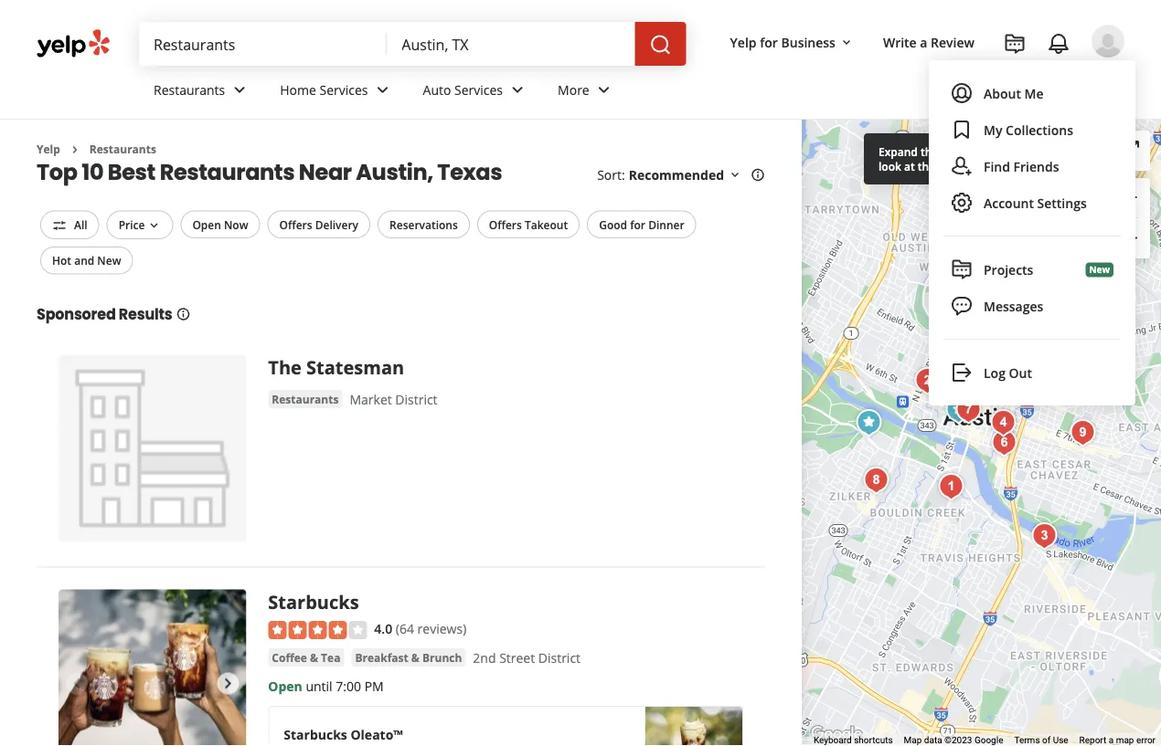 Task type: vqa. For each thing, say whether or not it's contained in the screenshot.
BUSINESS? corresponding to Mas Cafe
no



Task type: locate. For each thing, give the bounding box(es) containing it.
map for to
[[941, 144, 965, 159]]

restaurants down "find" field
[[154, 81, 225, 98]]

top 10 best restaurants near austin, texas
[[37, 157, 502, 187]]

0 horizontal spatial map
[[941, 144, 965, 159]]

none field up the home
[[154, 34, 372, 54]]

1 vertical spatial open
[[268, 678, 302, 695]]

new up messages link
[[1089, 264, 1110, 276]]

starbucks oleato™ link
[[269, 708, 742, 747]]

about me
[[984, 85, 1044, 102]]

my
[[984, 121, 1002, 139]]

1 24 chevron down v2 image from the left
[[229, 79, 251, 101]]

starbucks for starbucks oleato™
[[284, 726, 347, 744]]

coffee & tea
[[272, 651, 340, 666]]

0 horizontal spatial new
[[97, 253, 121, 268]]

open until 7:00 pm
[[268, 678, 384, 695]]

1 horizontal spatial yelp
[[730, 33, 757, 51]]

&
[[310, 651, 318, 666], [411, 651, 420, 666]]

none field 'near'
[[402, 34, 620, 54]]

16 info v2 image
[[176, 307, 191, 322]]

restaurants right 16 chevron right v2 'image'
[[89, 142, 156, 157]]

24 chevron down v2 image left auto in the left of the page
[[372, 79, 394, 101]]

yelp for business
[[730, 33, 836, 51]]

24 chevron down v2 image for restaurants
[[229, 79, 251, 101]]

breakfast & brunch button
[[351, 649, 466, 667]]

for inside button
[[630, 217, 646, 232]]

close image
[[1071, 140, 1085, 155]]

yelp for yelp link at the left top of page
[[37, 142, 60, 157]]

& left brunch
[[411, 651, 420, 666]]

zoom in image
[[1119, 186, 1141, 208]]

messages
[[984, 298, 1044, 315]]

market
[[350, 391, 392, 409]]

terms of use link
[[1014, 736, 1068, 747]]

dinner
[[648, 217, 684, 232]]

& left tea
[[310, 651, 318, 666]]

2 vertical spatial a
[[1109, 736, 1114, 747]]

24 chevron down v2 image inside the auto services link
[[507, 79, 528, 101]]

0 horizontal spatial offers
[[279, 217, 312, 232]]

0 horizontal spatial open
[[192, 217, 221, 232]]

write a review link
[[876, 26, 982, 58]]

a for write
[[920, 33, 928, 51]]

24 chevron down v2 image
[[229, 79, 251, 101], [372, 79, 394, 101], [507, 79, 528, 101]]

(64
[[396, 620, 414, 638]]

24 chevron down v2 image
[[593, 79, 615, 101]]

1 horizontal spatial for
[[760, 33, 778, 51]]

none field up the auto services link at the left of the page
[[402, 34, 620, 54]]

0 vertical spatial yelp
[[730, 33, 757, 51]]

map inside expand the map to get a better look at the businesses near you.
[[941, 144, 965, 159]]

0 horizontal spatial yelp
[[37, 142, 60, 157]]

1 none field from the left
[[154, 34, 372, 54]]

0 horizontal spatial 24 chevron down v2 image
[[229, 79, 251, 101]]

find friends
[[984, 158, 1059, 175]]

0 vertical spatial for
[[760, 33, 778, 51]]

1 & from the left
[[310, 651, 318, 666]]

settings
[[1037, 194, 1087, 212]]

restaurants link down the
[[268, 390, 342, 409]]

2 horizontal spatial map
[[1116, 736, 1134, 747]]

services right auto in the left of the page
[[454, 81, 503, 98]]

24 chevron down v2 image inside home services link
[[372, 79, 394, 101]]

16 chevron down v2 image for price
[[147, 218, 161, 233]]

breakfast
[[355, 651, 408, 666]]

chuy's image
[[851, 405, 887, 442]]

price button
[[107, 211, 173, 239]]

tenten image
[[935, 372, 971, 409]]

16 chevron down v2 image right business
[[839, 35, 854, 50]]

restaurants link right 16 chevron right v2 'image'
[[89, 142, 156, 157]]

district right market
[[395, 391, 438, 409]]

open inside button
[[192, 217, 221, 232]]

a right 'report'
[[1109, 736, 1114, 747]]

0 horizontal spatial district
[[395, 391, 438, 409]]

projects image
[[1004, 33, 1026, 55]]

None field
[[154, 34, 372, 54], [402, 34, 620, 54]]

0 vertical spatial district
[[395, 391, 438, 409]]

restaurants up open now button
[[160, 157, 295, 187]]

none field "find"
[[154, 34, 372, 54]]

starbucks down until
[[284, 726, 347, 744]]

reservations
[[390, 217, 458, 232]]

2 horizontal spatial a
[[1109, 736, 1114, 747]]

24 chevron down v2 image down "find" text box
[[229, 79, 251, 101]]

for
[[760, 33, 778, 51], [630, 217, 646, 232]]

expand the map to get a better look at the businesses near you. tooltip
[[864, 133, 1093, 185]]

4 star rating image
[[268, 622, 367, 640]]

1 horizontal spatial district
[[538, 650, 581, 667]]

1 vertical spatial starbucks
[[284, 726, 347, 744]]

the statesman image
[[922, 365, 959, 401]]

0 vertical spatial starbucks
[[268, 590, 359, 615]]

a right write
[[920, 33, 928, 51]]

services
[[320, 81, 368, 98], [454, 81, 503, 98]]

2 horizontal spatial 24 chevron down v2 image
[[507, 79, 528, 101]]

recommended button
[[629, 166, 742, 184]]

2 none field from the left
[[402, 34, 620, 54]]

a right get
[[1001, 144, 1007, 159]]

about
[[984, 85, 1021, 102]]

1 horizontal spatial map
[[1022, 142, 1049, 160]]

open
[[192, 217, 221, 232], [268, 678, 302, 695]]

anthem image
[[986, 425, 1023, 462]]

0 horizontal spatial a
[[920, 33, 928, 51]]

reviews)
[[417, 620, 467, 638]]

until
[[306, 678, 332, 695]]

odd duck image
[[858, 463, 895, 499]]

24 log out v2 image
[[951, 362, 973, 384]]

recommended
[[629, 166, 724, 184]]

notifications image
[[1048, 33, 1070, 55]]

offers for offers takeout
[[489, 217, 522, 232]]

yelp inside yelp for business button
[[730, 33, 757, 51]]

sort:
[[597, 166, 625, 184]]

starbucks for starbucks
[[268, 590, 359, 615]]

write a review
[[883, 33, 975, 51]]

moonshine patio bar & grill image
[[985, 405, 1022, 442]]

find
[[984, 158, 1010, 175]]

map
[[1022, 142, 1049, 160], [941, 144, 965, 159], [1116, 736, 1134, 747]]

for left business
[[760, 33, 778, 51]]

as
[[1006, 142, 1019, 160]]

new inside hot and new button
[[97, 253, 121, 268]]

0 horizontal spatial for
[[630, 217, 646, 232]]

for inside button
[[760, 33, 778, 51]]

16 chevron down v2 image
[[839, 35, 854, 50], [147, 218, 161, 233]]

offers left delivery
[[279, 217, 312, 232]]

1 horizontal spatial open
[[268, 678, 302, 695]]

good for dinner button
[[587, 211, 696, 239]]

auto services link
[[408, 66, 543, 119]]

1 horizontal spatial offers
[[489, 217, 522, 232]]

market district
[[350, 391, 438, 409]]

map region
[[790, 0, 1161, 747]]

previous image
[[66, 673, 88, 695]]

yelp link
[[37, 142, 60, 157]]

2 vertical spatial restaurants link
[[268, 390, 342, 409]]

next image
[[217, 673, 239, 695]]

use
[[1053, 736, 1068, 747]]

business categories element
[[139, 66, 1125, 119]]

home services
[[280, 81, 368, 98]]

24 add friend v2 image
[[951, 155, 973, 177]]

at
[[904, 159, 915, 174]]

1 horizontal spatial a
[[1001, 144, 1007, 159]]

16 chevron down v2 image inside price dropdown button
[[147, 218, 161, 233]]

2 24 chevron down v2 image from the left
[[372, 79, 394, 101]]

24 collections v2 image
[[951, 119, 973, 141]]

open down coffee
[[268, 678, 302, 695]]

tea
[[321, 651, 340, 666]]

16 chevron down v2 image right price
[[147, 218, 161, 233]]

& inside button
[[310, 651, 318, 666]]

24 profile v2 image
[[951, 82, 973, 104]]

restaurants link down "find" field
[[139, 66, 265, 119]]

0 horizontal spatial 16 chevron down v2 image
[[147, 218, 161, 233]]

expand map image
[[1119, 139, 1141, 161]]

1 offers from the left
[[279, 217, 312, 232]]

ruby a. image
[[1092, 25, 1125, 58]]

2 & from the left
[[411, 651, 420, 666]]

offers delivery button
[[267, 211, 370, 239]]

16 chevron down v2 image for yelp for business
[[839, 35, 854, 50]]

services right the home
[[320, 81, 368, 98]]

yelp
[[730, 33, 757, 51], [37, 142, 60, 157]]

qi austin image
[[909, 363, 946, 400]]

offers left takeout
[[489, 217, 522, 232]]

24 chevron down v2 image down 'near' text field
[[507, 79, 528, 101]]

1 horizontal spatial 16 chevron down v2 image
[[839, 35, 854, 50]]

1 vertical spatial yelp
[[37, 142, 60, 157]]

keyboard shortcuts
[[814, 736, 893, 747]]

24 chevron down v2 image for home services
[[372, 79, 394, 101]]

1 horizontal spatial &
[[411, 651, 420, 666]]

0 vertical spatial 16 chevron down v2 image
[[839, 35, 854, 50]]

search
[[962, 142, 1002, 160]]

yelp for yelp for business
[[730, 33, 757, 51]]

open now
[[192, 217, 248, 232]]

the
[[921, 144, 938, 159], [918, 159, 935, 174]]

account settings
[[984, 194, 1087, 212]]

& for breakfast
[[411, 651, 420, 666]]

red ash image
[[950, 392, 987, 429]]

3 24 chevron down v2 image from the left
[[507, 79, 528, 101]]

find friends link
[[944, 148, 1121, 185]]

austin,
[[356, 157, 433, 187]]

yelp left 16 chevron right v2 'image'
[[37, 142, 60, 157]]

log
[[984, 364, 1006, 382]]

yelp for business button
[[723, 26, 861, 59]]

offers delivery
[[279, 217, 358, 232]]

1 vertical spatial district
[[538, 650, 581, 667]]

get
[[982, 144, 998, 159]]

search as map moves
[[962, 142, 1092, 160]]

sponsored
[[37, 304, 116, 325]]

restaurants link
[[139, 66, 265, 119], [89, 142, 156, 157], [268, 390, 342, 409]]

1 vertical spatial a
[[1001, 144, 1007, 159]]

1 horizontal spatial new
[[1089, 264, 1110, 276]]

0 horizontal spatial &
[[310, 651, 318, 666]]

district right street
[[538, 650, 581, 667]]

1 horizontal spatial 24 chevron down v2 image
[[372, 79, 394, 101]]

16 chevron down v2 image inside yelp for business button
[[839, 35, 854, 50]]

None search field
[[139, 22, 690, 66]]

0 vertical spatial restaurants link
[[139, 66, 265, 119]]

1 horizontal spatial services
[[454, 81, 503, 98]]

report a map error link
[[1079, 736, 1156, 747]]

2 services from the left
[[454, 81, 503, 98]]

7:00
[[336, 678, 361, 695]]

starbucks up 4 star rating image
[[268, 590, 359, 615]]

& inside "button"
[[411, 651, 420, 666]]

group
[[1110, 178, 1150, 259]]

delivery
[[315, 217, 358, 232]]

open left now
[[192, 217, 221, 232]]

new right and
[[97, 253, 121, 268]]

oleato™
[[351, 726, 403, 744]]

terms
[[1014, 736, 1040, 747]]

account
[[984, 194, 1034, 212]]

2 offers from the left
[[489, 217, 522, 232]]

0 vertical spatial open
[[192, 217, 221, 232]]

hot and new button
[[40, 247, 133, 275]]

keyboard
[[814, 736, 852, 747]]

yelp left business
[[730, 33, 757, 51]]

1 services from the left
[[320, 81, 368, 98]]

1 horizontal spatial none field
[[402, 34, 620, 54]]

now
[[224, 217, 248, 232]]

map for moves
[[1022, 142, 1049, 160]]

0 horizontal spatial none field
[[154, 34, 372, 54]]

the
[[268, 355, 302, 380]]

of
[[1042, 736, 1051, 747]]

street
[[499, 650, 535, 667]]

restaurants down the
[[272, 392, 339, 407]]

for right "good"
[[630, 217, 646, 232]]

1 vertical spatial for
[[630, 217, 646, 232]]

0 vertical spatial a
[[920, 33, 928, 51]]

1 vertical spatial 16 chevron down v2 image
[[147, 218, 161, 233]]

& for coffee
[[310, 651, 318, 666]]

0 horizontal spatial services
[[320, 81, 368, 98]]

terms of use
[[1014, 736, 1068, 747]]

more
[[558, 81, 589, 98]]



Task type: describe. For each thing, give the bounding box(es) containing it.
collections
[[1006, 121, 1073, 139]]

4.0
[[374, 620, 392, 638]]

coffee & tea link
[[268, 649, 344, 667]]

messages link
[[940, 288, 1125, 325]]

better
[[1010, 144, 1043, 159]]

home services link
[[265, 66, 408, 119]]

my collections
[[984, 121, 1073, 139]]

a for report
[[1109, 736, 1114, 747]]

filters group
[[37, 211, 700, 275]]

map
[[904, 736, 922, 747]]

zoom out image
[[1119, 227, 1141, 249]]

1618 asian fusion image
[[1026, 518, 1063, 555]]

my collections link
[[944, 112, 1121, 148]]

all
[[74, 217, 87, 232]]

coffee
[[272, 651, 307, 666]]

aba - austin image
[[933, 469, 970, 506]]

statesman
[[306, 355, 404, 380]]

data
[[924, 736, 942, 747]]

restaurants button
[[268, 390, 342, 409]]

24 message v2 image
[[951, 295, 973, 317]]

reservations button
[[378, 211, 470, 239]]

report
[[1079, 736, 1107, 747]]

restaurants inside restaurants button
[[272, 392, 339, 407]]

open for open now
[[192, 217, 221, 232]]

the statesman
[[268, 355, 404, 380]]

10
[[82, 157, 103, 187]]

for for yelp
[[760, 33, 778, 51]]

coffee & tea button
[[268, 649, 344, 667]]

businesses
[[938, 159, 996, 174]]

out
[[1009, 364, 1032, 382]]

Near text field
[[402, 34, 620, 54]]

2nd street district
[[473, 650, 581, 667]]

©2023
[[945, 736, 972, 747]]

texas
[[437, 157, 502, 187]]

16 chevron down v2 image
[[728, 168, 742, 183]]

services for home services
[[320, 81, 368, 98]]

business
[[781, 33, 836, 51]]

more link
[[543, 66, 630, 119]]

for for good
[[630, 217, 646, 232]]

map data ©2023 google
[[904, 736, 1003, 747]]

expand
[[879, 144, 918, 159]]

google
[[975, 736, 1003, 747]]

me
[[1025, 85, 1044, 102]]

offers takeout button
[[477, 211, 580, 239]]

16 info v2 image
[[751, 168, 765, 183]]

home
[[280, 81, 316, 98]]

suerte image
[[1065, 415, 1101, 452]]

best
[[108, 157, 155, 187]]

about me link
[[940, 75, 1125, 112]]

24 chevron down v2 image for auto services
[[507, 79, 528, 101]]

log out
[[984, 364, 1032, 382]]

starbucks image
[[940, 392, 977, 429]]

map for error
[[1116, 736, 1134, 747]]

starbucks oleato™
[[284, 726, 403, 744]]

hot
[[52, 253, 71, 268]]

4.0 (64 reviews)
[[374, 620, 467, 638]]

error
[[1136, 736, 1156, 747]]

keyboard shortcuts button
[[814, 735, 893, 747]]

services for auto services
[[454, 81, 503, 98]]

24 project v2 image
[[951, 259, 973, 281]]

and
[[74, 253, 94, 268]]

near
[[999, 159, 1023, 174]]

offers for offers delivery
[[279, 217, 312, 232]]

search image
[[650, 34, 672, 56]]

auto services
[[423, 81, 503, 98]]

sponsored results
[[37, 304, 172, 325]]

open for open until 7:00 pm
[[268, 678, 302, 695]]

16 filter v2 image
[[52, 218, 67, 233]]

restaurants inside business categories element
[[154, 81, 225, 98]]

1 vertical spatial restaurants link
[[89, 142, 156, 157]]

good for dinner
[[599, 217, 684, 232]]

projects
[[984, 261, 1034, 278]]

all button
[[40, 211, 99, 239]]

16 chevron right v2 image
[[68, 142, 82, 157]]

the statesman link
[[268, 355, 404, 380]]

a inside expand the map to get a better look at the businesses near you.
[[1001, 144, 1007, 159]]

brunch
[[422, 651, 462, 666]]

friends
[[1014, 158, 1059, 175]]

google image
[[806, 723, 867, 747]]

you.
[[1026, 159, 1049, 174]]

24 settings v2 image
[[951, 192, 973, 214]]

review
[[931, 33, 975, 51]]

user actions element
[[716, 23, 1150, 135]]

shortcuts
[[854, 736, 893, 747]]

price
[[119, 217, 145, 232]]

moves
[[1052, 142, 1092, 160]]

report a map error
[[1079, 736, 1156, 747]]

log out button
[[944, 355, 1121, 391]]

starbucks link
[[268, 590, 359, 615]]

takeout
[[525, 217, 568, 232]]

pm
[[364, 678, 384, 695]]

results
[[119, 304, 172, 325]]

hot and new
[[52, 253, 121, 268]]

slideshow element
[[59, 590, 246, 747]]

Find text field
[[154, 34, 372, 54]]

open now button
[[180, 211, 260, 239]]

look
[[879, 159, 901, 174]]

account settings link
[[944, 185, 1121, 221]]

offers takeout
[[489, 217, 568, 232]]



